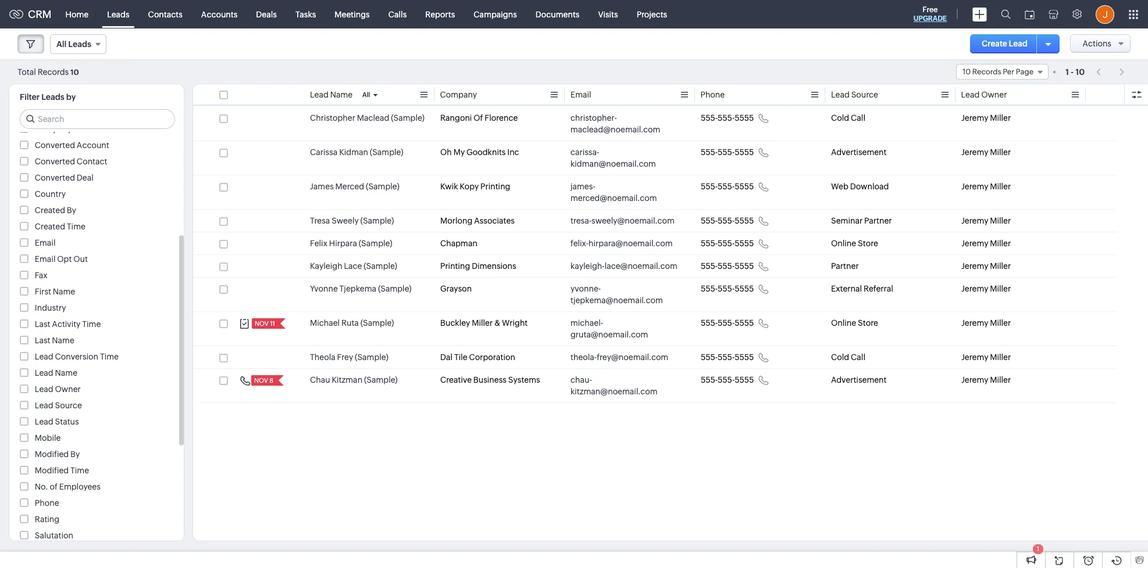 Task type: locate. For each thing, give the bounding box(es) containing it.
1 store from the top
[[858, 239, 878, 248]]

6 5555 from the top
[[735, 262, 754, 271]]

email up christopher-
[[571, 90, 591, 99]]

james
[[310, 182, 334, 191]]

row group containing christopher maclead (sample)
[[193, 107, 1117, 404]]

modified for modified by
[[35, 450, 69, 460]]

0 vertical spatial phone
[[701, 90, 725, 99]]

carissa- kidman@noemail.com
[[571, 148, 656, 169]]

0 vertical spatial advertisement
[[831, 148, 887, 157]]

1 advertisement from the top
[[831, 148, 887, 157]]

yvonne- tjepkema@noemail.com link
[[571, 283, 678, 307]]

2 vertical spatial leads
[[41, 92, 64, 102]]

status
[[55, 418, 79, 427]]

(sample) right maclead
[[391, 113, 425, 123]]

0 horizontal spatial printing
[[440, 262, 470, 271]]

2 store from the top
[[858, 319, 878, 328]]

documents
[[536, 10, 580, 19]]

2 online store from the top
[[831, 319, 878, 328]]

555-555-5555 for james- merced@noemail.com
[[701, 182, 754, 191]]

(sample) for felix hirpara (sample)
[[359, 239, 392, 248]]

(sample) for tresa sweely (sample)
[[360, 216, 394, 226]]

mobile
[[35, 434, 61, 443]]

jeremy for james- merced@noemail.com
[[962, 182, 989, 191]]

advertisement
[[831, 148, 887, 157], [831, 376, 887, 385]]

5555 for christopher- maclead@noemail.com
[[735, 113, 754, 123]]

6 jeremy from the top
[[962, 262, 989, 271]]

by
[[67, 206, 76, 215], [70, 450, 80, 460]]

(sample) inside christopher maclead (sample) link
[[391, 113, 425, 123]]

1 vertical spatial modified
[[35, 467, 69, 476]]

7 jeremy miller from the top
[[962, 284, 1011, 294]]

kitzman
[[332, 376, 362, 385]]

tresa-sweely@noemail.com link
[[571, 215, 675, 227]]

lead name down conversion
[[35, 369, 77, 378]]

4 5555 from the top
[[735, 216, 754, 226]]

3 jeremy miller from the top
[[962, 182, 1011, 191]]

leads inside field
[[68, 40, 91, 49]]

name
[[330, 90, 353, 99], [53, 287, 75, 297], [52, 336, 74, 346], [55, 369, 77, 378]]

buckley
[[440, 319, 470, 328]]

michael ruta (sample)
[[310, 319, 394, 328]]

modified down mobile
[[35, 450, 69, 460]]

2 converted from the top
[[35, 157, 75, 166]]

1 horizontal spatial leads
[[68, 40, 91, 49]]

1 vertical spatial lead owner
[[35, 385, 81, 394]]

(sample) inside "chau kitzman (sample)" link
[[364, 376, 398, 385]]

created down country
[[35, 206, 65, 215]]

555-555-5555 for michael- gruta@noemail.com
[[701, 319, 754, 328]]

opt
[[57, 255, 72, 264]]

leads left by
[[41, 92, 64, 102]]

8 jeremy miller from the top
[[962, 319, 1011, 328]]

michael ruta (sample) link
[[310, 318, 394, 329]]

reports
[[425, 10, 455, 19]]

first name
[[35, 287, 75, 297]]

0 vertical spatial modified
[[35, 450, 69, 460]]

1 horizontal spatial partner
[[864, 216, 892, 226]]

jeremy miller for james- merced@noemail.com
[[962, 182, 1011, 191]]

online store
[[831, 239, 878, 248], [831, 319, 878, 328]]

1 vertical spatial call
[[851, 353, 866, 362]]

campaigns link
[[464, 0, 526, 28]]

10 right -
[[1076, 67, 1085, 76]]

contact
[[77, 157, 107, 166]]

0 vertical spatial source
[[851, 90, 878, 99]]

1 vertical spatial partner
[[831, 262, 859, 271]]

1 last from the top
[[35, 320, 50, 329]]

1 vertical spatial advertisement
[[831, 376, 887, 385]]

jeremy miller for yvonne- tjepkema@noemail.com
[[962, 284, 1011, 294]]

store down the seminar partner
[[858, 239, 878, 248]]

1 horizontal spatial 1
[[1066, 67, 1069, 76]]

last down last activity time
[[35, 336, 50, 346]]

navigation
[[1091, 63, 1131, 80]]

campaigns
[[474, 10, 517, 19]]

time
[[67, 222, 85, 232], [82, 320, 101, 329], [100, 353, 119, 362], [70, 467, 89, 476]]

1 cold call from the top
[[831, 113, 866, 123]]

10 inside 10 records per page field
[[963, 67, 971, 76]]

0 vertical spatial created
[[35, 206, 65, 215]]

0 horizontal spatial 1
[[1037, 546, 1040, 553]]

5555 for michael- gruta@noemail.com
[[735, 319, 754, 328]]

1 horizontal spatial records
[[973, 67, 1001, 76]]

source
[[851, 90, 878, 99], [55, 401, 82, 411]]

seminar partner
[[831, 216, 892, 226]]

nov
[[255, 321, 269, 328], [254, 378, 268, 385]]

jeremy for christopher- maclead@noemail.com
[[962, 113, 989, 123]]

partner up external
[[831, 262, 859, 271]]

(sample) inside tresa sweely (sample) link
[[360, 216, 394, 226]]

felix-hirpara@noemail.com link
[[571, 238, 673, 250]]

1 call from the top
[[851, 113, 866, 123]]

1 vertical spatial printing
[[440, 262, 470, 271]]

nov for chau
[[254, 378, 268, 385]]

7 5555 from the top
[[735, 284, 754, 294]]

0 vertical spatial leads
[[107, 10, 130, 19]]

christopher- maclead@noemail.com link
[[571, 112, 678, 136]]

records for total
[[38, 67, 69, 76]]

industry
[[35, 304, 66, 313]]

row group
[[193, 107, 1117, 404]]

last
[[35, 320, 50, 329], [35, 336, 50, 346]]

lead owner down the 10 records per page
[[962, 90, 1008, 99]]

5555 for tresa-sweely@noemail.com
[[735, 216, 754, 226]]

converted up country
[[35, 173, 75, 183]]

(sample) right merced
[[366, 182, 400, 191]]

1 jeremy miller from the top
[[962, 113, 1011, 123]]

email down created time
[[35, 239, 56, 248]]

owner down the 10 records per page
[[982, 90, 1008, 99]]

0 horizontal spatial lead source
[[35, 401, 82, 411]]

9 jeremy miller from the top
[[962, 353, 1011, 362]]

leads right home link
[[107, 10, 130, 19]]

1 vertical spatial online store
[[831, 319, 878, 328]]

records left per
[[973, 67, 1001, 76]]

home
[[66, 10, 89, 19]]

0 vertical spatial lead name
[[310, 90, 353, 99]]

store down external referral
[[858, 319, 878, 328]]

1 - 10
[[1066, 67, 1085, 76]]

leads for all leads
[[68, 40, 91, 49]]

2 cold from the top
[[831, 353, 849, 362]]

7 jeremy from the top
[[962, 284, 989, 294]]

online down seminar
[[831, 239, 856, 248]]

0 vertical spatial converted
[[35, 141, 75, 150]]

conversion
[[55, 353, 98, 362]]

555-
[[701, 113, 718, 123], [718, 113, 735, 123], [701, 148, 718, 157], [718, 148, 735, 157], [701, 182, 718, 191], [718, 182, 735, 191], [701, 216, 718, 226], [718, 216, 735, 226], [701, 239, 718, 248], [718, 239, 735, 248], [701, 262, 718, 271], [718, 262, 735, 271], [701, 284, 718, 294], [718, 284, 735, 294], [701, 319, 718, 328], [718, 319, 735, 328], [701, 353, 718, 362], [718, 353, 735, 362], [701, 376, 718, 385], [718, 376, 735, 385]]

(sample) for christopher maclead (sample)
[[391, 113, 425, 123]]

5 jeremy miller from the top
[[962, 239, 1011, 248]]

jeremy miller for kayleigh-lace@noemail.com
[[962, 262, 1011, 271]]

cold for theola-frey@noemail.com
[[831, 353, 849, 362]]

filter
[[20, 92, 40, 102]]

1 horizontal spatial lead name
[[310, 90, 353, 99]]

online store for michael- gruta@noemail.com
[[831, 319, 878, 328]]

2 vertical spatial converted
[[35, 173, 75, 183]]

1 created from the top
[[35, 206, 65, 215]]

8 jeremy from the top
[[962, 319, 989, 328]]

by up created time
[[67, 206, 76, 215]]

2 advertisement from the top
[[831, 376, 887, 385]]

online store down the seminar partner
[[831, 239, 878, 248]]

tresa sweely (sample)
[[310, 216, 394, 226]]

sweely@noemail.com
[[592, 216, 675, 226]]

download
[[850, 182, 889, 191]]

hirpara@noemail.com
[[589, 239, 673, 248]]

10 5555 from the top
[[735, 376, 754, 385]]

systems
[[508, 376, 540, 385]]

carissa kidman (sample) link
[[310, 147, 403, 158]]

kayleigh-lace@noemail.com
[[571, 262, 678, 271]]

records up filter leads by
[[38, 67, 69, 76]]

Search text field
[[20, 110, 175, 129]]

5555 for yvonne- tjepkema@noemail.com
[[735, 284, 754, 294]]

0 vertical spatial online
[[831, 239, 856, 248]]

chau kitzman (sample) link
[[310, 375, 398, 386]]

10 up by
[[70, 68, 79, 76]]

1 horizontal spatial owner
[[982, 90, 1008, 99]]

10 left per
[[963, 67, 971, 76]]

converted for converted account
[[35, 141, 75, 150]]

nov for michael
[[255, 321, 269, 328]]

2 last from the top
[[35, 336, 50, 346]]

lead inside create lead button
[[1009, 39, 1028, 48]]

5 jeremy from the top
[[962, 239, 989, 248]]

web
[[831, 182, 849, 191]]

(sample) inside felix hirpara (sample) link
[[359, 239, 392, 248]]

1 vertical spatial 1
[[1037, 546, 1040, 553]]

1 vertical spatial cold
[[831, 353, 849, 362]]

miller
[[990, 113, 1011, 123], [990, 148, 1011, 157], [990, 182, 1011, 191], [990, 216, 1011, 226], [990, 239, 1011, 248], [990, 262, 1011, 271], [990, 284, 1011, 294], [472, 319, 493, 328], [990, 319, 1011, 328], [990, 353, 1011, 362], [990, 376, 1011, 385]]

1 555-555-5555 from the top
[[701, 113, 754, 123]]

1 vertical spatial lead source
[[35, 401, 82, 411]]

0 horizontal spatial owner
[[55, 385, 81, 394]]

lead owner up lead status
[[35, 385, 81, 394]]

0 vertical spatial cold
[[831, 113, 849, 123]]

creative business systems
[[440, 376, 540, 385]]

3 5555 from the top
[[735, 182, 754, 191]]

theola-
[[571, 353, 597, 362]]

created down the created by
[[35, 222, 65, 232]]

0 vertical spatial company
[[440, 90, 477, 99]]

miller for yvonne- tjepkema@noemail.com
[[990, 284, 1011, 294]]

company up rangoni
[[440, 90, 477, 99]]

modified
[[35, 450, 69, 460], [35, 467, 69, 476]]

0 vertical spatial nov
[[255, 321, 269, 328]]

search element
[[994, 0, 1018, 29]]

online for felix-hirpara@noemail.com
[[831, 239, 856, 248]]

all up total records 10
[[56, 40, 66, 49]]

0 vertical spatial by
[[67, 206, 76, 215]]

555-555-5555 for felix-hirpara@noemail.com
[[701, 239, 754, 248]]

1 vertical spatial email
[[35, 239, 56, 248]]

9 5555 from the top
[[735, 353, 754, 362]]

advertisement for chau- kitzman@noemail.com
[[831, 376, 887, 385]]

lace
[[344, 262, 362, 271]]

0 horizontal spatial phone
[[35, 499, 59, 508]]

call for christopher- maclead@noemail.com
[[851, 113, 866, 123]]

last for last name
[[35, 336, 50, 346]]

1 vertical spatial last
[[35, 336, 50, 346]]

(sample)
[[391, 113, 425, 123], [370, 148, 403, 157], [366, 182, 400, 191], [360, 216, 394, 226], [359, 239, 392, 248], [364, 262, 397, 271], [378, 284, 412, 294], [360, 319, 394, 328], [355, 353, 389, 362], [364, 376, 398, 385]]

1 vertical spatial created
[[35, 222, 65, 232]]

10 records per page
[[963, 67, 1034, 76]]

1 horizontal spatial phone
[[701, 90, 725, 99]]

(sample) inside michael ruta (sample) link
[[360, 319, 394, 328]]

all for all
[[362, 91, 370, 98]]

(sample) inside theola frey (sample) 'link'
[[355, 353, 389, 362]]

1 vertical spatial cold call
[[831, 353, 866, 362]]

last down industry
[[35, 320, 50, 329]]

4 jeremy miller from the top
[[962, 216, 1011, 226]]

5 5555 from the top
[[735, 239, 754, 248]]

1 horizontal spatial 10
[[963, 67, 971, 76]]

(sample) inside james merced (sample) link
[[366, 182, 400, 191]]

1 vertical spatial owner
[[55, 385, 81, 394]]

2 horizontal spatial 10
[[1076, 67, 1085, 76]]

0 vertical spatial store
[[858, 239, 878, 248]]

0 horizontal spatial leads
[[41, 92, 64, 102]]

0 horizontal spatial lead name
[[35, 369, 77, 378]]

all
[[56, 40, 66, 49], [362, 91, 370, 98]]

records inside field
[[973, 67, 1001, 76]]

company up converted account
[[35, 124, 72, 134]]

5 555-555-5555 from the top
[[701, 239, 754, 248]]

3 555-555-5555 from the top
[[701, 182, 754, 191]]

by for created by
[[67, 206, 76, 215]]

country
[[35, 190, 66, 199]]

lace@noemail.com
[[605, 262, 678, 271]]

printing right kopy
[[481, 182, 510, 191]]

1 vertical spatial lead name
[[35, 369, 77, 378]]

carissa-
[[571, 148, 599, 157]]

1 for 1 - 10
[[1066, 67, 1069, 76]]

external referral
[[831, 284, 893, 294]]

5555 for kayleigh-lace@noemail.com
[[735, 262, 754, 271]]

leads down home link
[[68, 40, 91, 49]]

modified by
[[35, 450, 80, 460]]

10 jeremy from the top
[[962, 376, 989, 385]]

chau- kitzman@noemail.com link
[[571, 375, 678, 398]]

3 converted from the top
[[35, 173, 75, 183]]

2 horizontal spatial leads
[[107, 10, 130, 19]]

7 555-555-5555 from the top
[[701, 284, 754, 294]]

store for felix-hirpara@noemail.com
[[858, 239, 878, 248]]

(sample) right sweely at the top left of page
[[360, 216, 394, 226]]

2 555-555-5555 from the top
[[701, 148, 754, 157]]

online store down external referral
[[831, 319, 878, 328]]

0 vertical spatial online store
[[831, 239, 878, 248]]

miller for chau- kitzman@noemail.com
[[990, 376, 1011, 385]]

owner up status
[[55, 385, 81, 394]]

1 jeremy from the top
[[962, 113, 989, 123]]

2 jeremy from the top
[[962, 148, 989, 157]]

records
[[38, 67, 69, 76], [973, 67, 1001, 76]]

(sample) right lace
[[364, 262, 397, 271]]

6 jeremy miller from the top
[[962, 262, 1011, 271]]

create lead
[[982, 39, 1028, 48]]

cold call for theola-frey@noemail.com
[[831, 353, 866, 362]]

modified time
[[35, 467, 89, 476]]

0 horizontal spatial all
[[56, 40, 66, 49]]

1 vertical spatial company
[[35, 124, 72, 134]]

michael- gruta@noemail.com
[[571, 319, 648, 340]]

(sample) right kidman at the left of the page
[[370, 148, 403, 157]]

10 for 1 - 10
[[1076, 67, 1085, 76]]

christopher maclead (sample)
[[310, 113, 425, 123]]

0 horizontal spatial 10
[[70, 68, 79, 76]]

modified up the "of"
[[35, 467, 69, 476]]

1 vertical spatial converted
[[35, 157, 75, 166]]

chapman
[[440, 239, 478, 248]]

4 jeremy from the top
[[962, 216, 989, 226]]

2 created from the top
[[35, 222, 65, 232]]

create
[[982, 39, 1007, 48]]

1 online from the top
[[831, 239, 856, 248]]

converted up "converted deal"
[[35, 157, 75, 166]]

hirpara
[[329, 239, 357, 248]]

all inside field
[[56, 40, 66, 49]]

free
[[923, 5, 938, 14]]

2 online from the top
[[831, 319, 856, 328]]

1 horizontal spatial source
[[851, 90, 878, 99]]

cold for christopher- maclead@noemail.com
[[831, 113, 849, 123]]

1 vertical spatial online
[[831, 319, 856, 328]]

kitzman@noemail.com
[[571, 387, 658, 397]]

created by
[[35, 206, 76, 215]]

2 cold call from the top
[[831, 353, 866, 362]]

all up christopher maclead (sample)
[[362, 91, 370, 98]]

jeremy for felix-hirpara@noemail.com
[[962, 239, 989, 248]]

10 555-555-5555 from the top
[[701, 376, 754, 385]]

by up modified time
[[70, 450, 80, 460]]

(sample) right 'ruta'
[[360, 319, 394, 328]]

lead
[[1009, 39, 1028, 48], [310, 90, 329, 99], [831, 90, 850, 99], [962, 90, 980, 99], [35, 353, 53, 362], [35, 369, 53, 378], [35, 385, 53, 394], [35, 401, 53, 411], [35, 418, 53, 427]]

(sample) right kitzman
[[364, 376, 398, 385]]

lead status
[[35, 418, 79, 427]]

name right first
[[53, 287, 75, 297]]

1 5555 from the top
[[735, 113, 754, 123]]

0 vertical spatial 1
[[1066, 67, 1069, 76]]

1 converted from the top
[[35, 141, 75, 150]]

(sample) inside yvonne tjepkema (sample) link
[[378, 284, 412, 294]]

kidman
[[339, 148, 368, 157]]

no.
[[35, 483, 48, 492]]

create menu element
[[966, 0, 994, 28]]

6 555-555-5555 from the top
[[701, 262, 754, 271]]

printing up grayson
[[440, 262, 470, 271]]

3 jeremy from the top
[[962, 182, 989, 191]]

profile element
[[1089, 0, 1122, 28]]

kopy
[[460, 182, 479, 191]]

partner right seminar
[[864, 216, 892, 226]]

kayleigh lace (sample)
[[310, 262, 397, 271]]

email up fax
[[35, 255, 56, 264]]

2 5555 from the top
[[735, 148, 754, 157]]

1 horizontal spatial printing
[[481, 182, 510, 191]]

0 vertical spatial lead source
[[831, 90, 878, 99]]

0 horizontal spatial source
[[55, 401, 82, 411]]

10 inside total records 10
[[70, 68, 79, 76]]

(sample) up kayleigh lace (sample)
[[359, 239, 392, 248]]

1 cold from the top
[[831, 113, 849, 123]]

nov left 8
[[254, 378, 268, 385]]

1 vertical spatial source
[[55, 401, 82, 411]]

miller for christopher- maclead@noemail.com
[[990, 113, 1011, 123]]

0 vertical spatial all
[[56, 40, 66, 49]]

1 horizontal spatial all
[[362, 91, 370, 98]]

(sample) inside kayleigh lace (sample) link
[[364, 262, 397, 271]]

converted up converted contact
[[35, 141, 75, 150]]

8 555-555-5555 from the top
[[701, 319, 754, 328]]

nov left the 11
[[255, 321, 269, 328]]

1 vertical spatial by
[[70, 450, 80, 460]]

(sample) right tjepkema
[[378, 284, 412, 294]]

lead owner
[[962, 90, 1008, 99], [35, 385, 81, 394]]

christopher
[[310, 113, 355, 123]]

4 555-555-5555 from the top
[[701, 216, 754, 226]]

lead name up christopher
[[310, 90, 353, 99]]

merced@noemail.com
[[571, 194, 657, 203]]

8 5555 from the top
[[735, 319, 754, 328]]

2 jeremy miller from the top
[[962, 148, 1011, 157]]

0 vertical spatial call
[[851, 113, 866, 123]]

2 call from the top
[[851, 353, 866, 362]]

online down external
[[831, 319, 856, 328]]

10 jeremy miller from the top
[[962, 376, 1011, 385]]

1 vertical spatial store
[[858, 319, 878, 328]]

(sample) inside carissa kidman (sample) link
[[370, 148, 403, 157]]

2 modified from the top
[[35, 467, 69, 476]]

0 vertical spatial lead owner
[[962, 90, 1008, 99]]

1 online store from the top
[[831, 239, 878, 248]]

1 modified from the top
[[35, 450, 69, 460]]

dal tile corporation
[[440, 353, 515, 362]]

9 jeremy from the top
[[962, 353, 989, 362]]

1 vertical spatial nov
[[254, 378, 268, 385]]

555-555-5555 for tresa-sweely@noemail.com
[[701, 216, 754, 226]]

1 vertical spatial all
[[362, 91, 370, 98]]

ruta
[[341, 319, 359, 328]]

0 horizontal spatial records
[[38, 67, 69, 76]]

time right conversion
[[100, 353, 119, 362]]

9 555-555-5555 from the top
[[701, 353, 754, 362]]

(sample) right frey
[[355, 353, 389, 362]]

0 vertical spatial cold call
[[831, 113, 866, 123]]

online for michael- gruta@noemail.com
[[831, 319, 856, 328]]

555-555-5555 for carissa- kidman@noemail.com
[[701, 148, 754, 157]]

555-555-5555
[[701, 113, 754, 123], [701, 148, 754, 157], [701, 182, 754, 191], [701, 216, 754, 226], [701, 239, 754, 248], [701, 262, 754, 271], [701, 284, 754, 294], [701, 319, 754, 328], [701, 353, 754, 362], [701, 376, 754, 385]]

0 vertical spatial last
[[35, 320, 50, 329]]

jeremy for tresa-sweely@noemail.com
[[962, 216, 989, 226]]

1 vertical spatial leads
[[68, 40, 91, 49]]

kayleigh
[[310, 262, 342, 271]]



Task type: vqa. For each thing, say whether or not it's contained in the screenshot.


Task type: describe. For each thing, give the bounding box(es) containing it.
michael-
[[571, 319, 603, 328]]

miller for james- merced@noemail.com
[[990, 182, 1011, 191]]

maclead
[[357, 113, 389, 123]]

name down conversion
[[55, 369, 77, 378]]

1 for 1
[[1037, 546, 1040, 553]]

oh
[[440, 148, 452, 157]]

merced
[[335, 182, 364, 191]]

cold call for christopher- maclead@noemail.com
[[831, 113, 866, 123]]

jeremy miller for chau- kitzman@noemail.com
[[962, 376, 1011, 385]]

of
[[474, 113, 483, 123]]

tresa-sweely@noemail.com
[[571, 216, 675, 226]]

referral
[[864, 284, 893, 294]]

theola-frey@noemail.com link
[[571, 352, 669, 364]]

0 vertical spatial email
[[571, 90, 591, 99]]

1 horizontal spatial lead owner
[[962, 90, 1008, 99]]

modified for modified time
[[35, 467, 69, 476]]

by
[[66, 92, 76, 102]]

11
[[270, 321, 275, 328]]

jeremy for carissa- kidman@noemail.com
[[962, 148, 989, 157]]

(sample) for james merced (sample)
[[366, 182, 400, 191]]

miller for kayleigh-lace@noemail.com
[[990, 262, 1011, 271]]

yvonne tjepkema (sample)
[[310, 284, 412, 294]]

jeremy for chau- kitzman@noemail.com
[[962, 376, 989, 385]]

5555 for carissa- kidman@noemail.com
[[735, 148, 754, 157]]

(sample) for carissa kidman (sample)
[[370, 148, 403, 157]]

0 horizontal spatial lead owner
[[35, 385, 81, 394]]

florence
[[485, 113, 518, 123]]

goodknits
[[467, 148, 506, 157]]

converted for converted deal
[[35, 173, 75, 183]]

2 vertical spatial email
[[35, 255, 56, 264]]

calls link
[[379, 0, 416, 28]]

leads inside 'link'
[[107, 10, 130, 19]]

profile image
[[1096, 5, 1115, 24]]

lead conversion time
[[35, 353, 119, 362]]

tresa sweely (sample) link
[[310, 215, 394, 227]]

home link
[[56, 0, 98, 28]]

gruta@noemail.com
[[571, 330, 648, 340]]

kwik
[[440, 182, 458, 191]]

created for created by
[[35, 206, 65, 215]]

&
[[494, 319, 500, 328]]

1 horizontal spatial lead source
[[831, 90, 878, 99]]

james merced (sample) link
[[310, 181, 400, 193]]

chau- kitzman@noemail.com
[[571, 376, 658, 397]]

external
[[831, 284, 862, 294]]

name down activity at the bottom of the page
[[52, 336, 74, 346]]

5555 for theola-frey@noemail.com
[[735, 353, 754, 362]]

creative
[[440, 376, 472, 385]]

jeremy for michael- gruta@noemail.com
[[962, 319, 989, 328]]

tasks link
[[286, 0, 325, 28]]

kwik kopy printing
[[440, 182, 510, 191]]

store for michael- gruta@noemail.com
[[858, 319, 878, 328]]

michael- gruta@noemail.com link
[[571, 318, 678, 341]]

All Leads field
[[50, 34, 106, 54]]

(sample) for michael ruta (sample)
[[360, 319, 394, 328]]

miller for michael- gruta@noemail.com
[[990, 319, 1011, 328]]

tresa
[[310, 216, 330, 226]]

dimensions
[[472, 262, 516, 271]]

miller for theola-frey@noemail.com
[[990, 353, 1011, 362]]

last for last activity time
[[35, 320, 50, 329]]

nov 8
[[254, 378, 273, 385]]

555-555-5555 for yvonne- tjepkema@noemail.com
[[701, 284, 754, 294]]

jeremy for kayleigh-lace@noemail.com
[[962, 262, 989, 271]]

jeremy miller for felix-hirpara@noemail.com
[[962, 239, 1011, 248]]

0 vertical spatial printing
[[481, 182, 510, 191]]

kayleigh lace (sample) link
[[310, 261, 397, 272]]

corporation
[[469, 353, 515, 362]]

my
[[454, 148, 465, 157]]

carissa
[[310, 148, 338, 157]]

reports link
[[416, 0, 464, 28]]

james merced (sample)
[[310, 182, 400, 191]]

yvonne
[[310, 284, 338, 294]]

5555 for james- merced@noemail.com
[[735, 182, 754, 191]]

online store for felix-hirpara@noemail.com
[[831, 239, 878, 248]]

felix hirpara (sample)
[[310, 239, 392, 248]]

(sample) for chau kitzman (sample)
[[364, 376, 398, 385]]

jeremy miller for tresa-sweely@noemail.com
[[962, 216, 1011, 226]]

sweely
[[332, 216, 359, 226]]

christopher maclead (sample) link
[[310, 112, 425, 124]]

555-555-5555 for theola-frey@noemail.com
[[701, 353, 754, 362]]

chau
[[310, 376, 330, 385]]

create lead button
[[970, 34, 1039, 54]]

james-
[[571, 182, 596, 191]]

frey
[[337, 353, 353, 362]]

0 vertical spatial owner
[[982, 90, 1008, 99]]

accounts
[[201, 10, 238, 19]]

last activity time
[[35, 320, 101, 329]]

all for all leads
[[56, 40, 66, 49]]

converted account
[[35, 141, 109, 150]]

deals link
[[247, 0, 286, 28]]

projects
[[637, 10, 667, 19]]

christopher-
[[571, 113, 617, 123]]

(sample) for kayleigh lace (sample)
[[364, 262, 397, 271]]

(sample) for yvonne tjepkema (sample)
[[378, 284, 412, 294]]

time right activity at the bottom of the page
[[82, 320, 101, 329]]

page
[[1016, 67, 1034, 76]]

web download
[[831, 182, 889, 191]]

jeremy for yvonne- tjepkema@noemail.com
[[962, 284, 989, 294]]

calls
[[388, 10, 407, 19]]

5555 for chau- kitzman@noemail.com
[[735, 376, 754, 385]]

leads link
[[98, 0, 139, 28]]

last name
[[35, 336, 74, 346]]

0 horizontal spatial company
[[35, 124, 72, 134]]

miller for tresa-sweely@noemail.com
[[990, 216, 1011, 226]]

call for theola-frey@noemail.com
[[851, 353, 866, 362]]

dal
[[440, 353, 453, 362]]

555-555-5555 for christopher- maclead@noemail.com
[[701, 113, 754, 123]]

out
[[73, 255, 88, 264]]

555-555-5555 for chau- kitzman@noemail.com
[[701, 376, 754, 385]]

0 vertical spatial partner
[[864, 216, 892, 226]]

jeremy miller for christopher- maclead@noemail.com
[[962, 113, 1011, 123]]

calendar image
[[1025, 10, 1035, 19]]

time down the created by
[[67, 222, 85, 232]]

deals
[[256, 10, 277, 19]]

0 horizontal spatial partner
[[831, 262, 859, 271]]

leads for filter leads by
[[41, 92, 64, 102]]

grayson
[[440, 284, 472, 294]]

miller for felix-hirpara@noemail.com
[[990, 239, 1011, 248]]

documents link
[[526, 0, 589, 28]]

records for 10
[[973, 67, 1001, 76]]

advertisement for carissa- kidman@noemail.com
[[831, 148, 887, 157]]

crm
[[28, 8, 52, 20]]

10 for total records 10
[[70, 68, 79, 76]]

1 vertical spatial phone
[[35, 499, 59, 508]]

jeremy miller for carissa- kidman@noemail.com
[[962, 148, 1011, 157]]

by for modified by
[[70, 450, 80, 460]]

yvonne- tjepkema@noemail.com
[[571, 284, 663, 305]]

converted for converted contact
[[35, 157, 75, 166]]

theola-frey@noemail.com
[[571, 353, 669, 362]]

jeremy miller for michael- gruta@noemail.com
[[962, 319, 1011, 328]]

name up christopher
[[330, 90, 353, 99]]

inc
[[507, 148, 519, 157]]

buckley miller & wright
[[440, 319, 528, 328]]

5555 for felix-hirpara@noemail.com
[[735, 239, 754, 248]]

tasks
[[295, 10, 316, 19]]

morlong associates
[[440, 216, 515, 226]]

jeremy miller for theola-frey@noemail.com
[[962, 353, 1011, 362]]

miller for carissa- kidman@noemail.com
[[990, 148, 1011, 157]]

(sample) for theola frey (sample)
[[355, 353, 389, 362]]

accounts link
[[192, 0, 247, 28]]

visits
[[598, 10, 618, 19]]

create menu image
[[973, 7, 987, 21]]

contacts link
[[139, 0, 192, 28]]

created for created time
[[35, 222, 65, 232]]

time up employees
[[70, 467, 89, 476]]

555-555-5555 for kayleigh-lace@noemail.com
[[701, 262, 754, 271]]

10 Records Per Page field
[[956, 64, 1049, 80]]

felix-hirpara@noemail.com
[[571, 239, 673, 248]]

chau-
[[571, 376, 592, 385]]

printing dimensions
[[440, 262, 516, 271]]

1 horizontal spatial company
[[440, 90, 477, 99]]

felix
[[310, 239, 328, 248]]

business
[[473, 376, 507, 385]]

jeremy for theola-frey@noemail.com
[[962, 353, 989, 362]]

wright
[[502, 319, 528, 328]]

search image
[[1001, 9, 1011, 19]]



